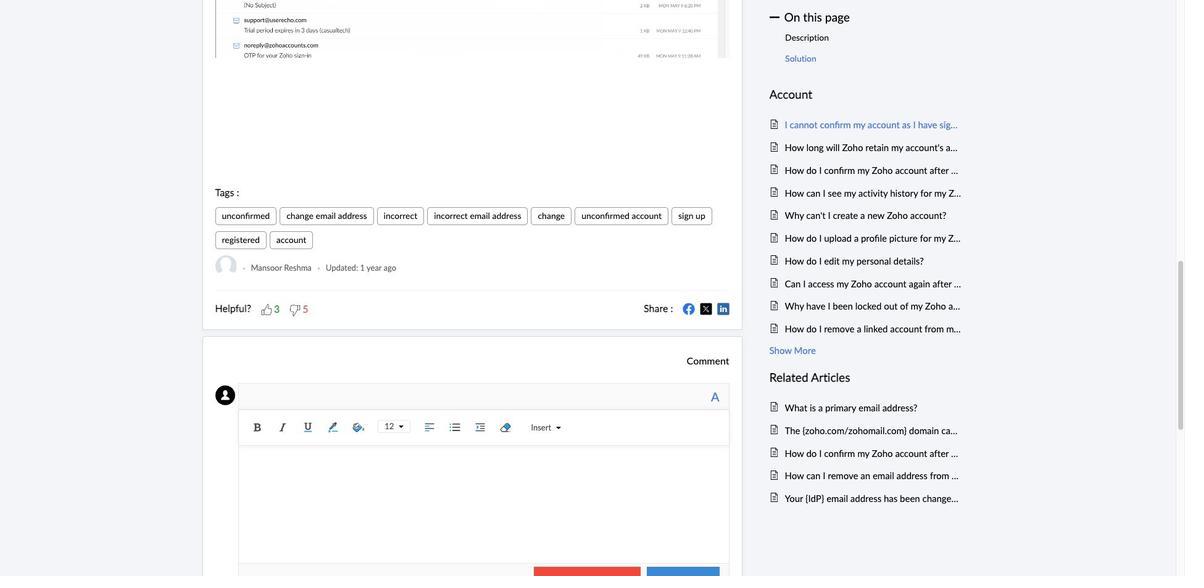 Task type: locate. For each thing, give the bounding box(es) containing it.
underline (ctrl+u) image
[[299, 418, 317, 437]]

italic (ctrl+i) image
[[274, 418, 292, 437]]

0 vertical spatial heading
[[769, 85, 961, 104]]

2 heading from the top
[[769, 368, 961, 387]]

insert options image
[[551, 426, 561, 431]]

1 vertical spatial heading
[[769, 368, 961, 387]]

heading
[[769, 85, 961, 104], [769, 368, 961, 387]]

background color image
[[350, 418, 368, 437]]

indent image
[[471, 418, 490, 437]]

lists image
[[446, 418, 464, 437]]

font color image
[[324, 418, 343, 437]]



Task type: describe. For each thing, give the bounding box(es) containing it.
linkedin image
[[717, 303, 729, 315]]

align image
[[421, 418, 439, 437]]

clear formatting image
[[497, 418, 515, 437]]

1 heading from the top
[[769, 85, 961, 104]]

a gif showing how to edit the email address that is registered incorrectly. image
[[215, 0, 729, 58]]

bold (ctrl+b) image
[[248, 418, 267, 437]]

font size image
[[394, 425, 404, 429]]

twitter image
[[700, 303, 712, 315]]

facebook image
[[682, 303, 695, 315]]



